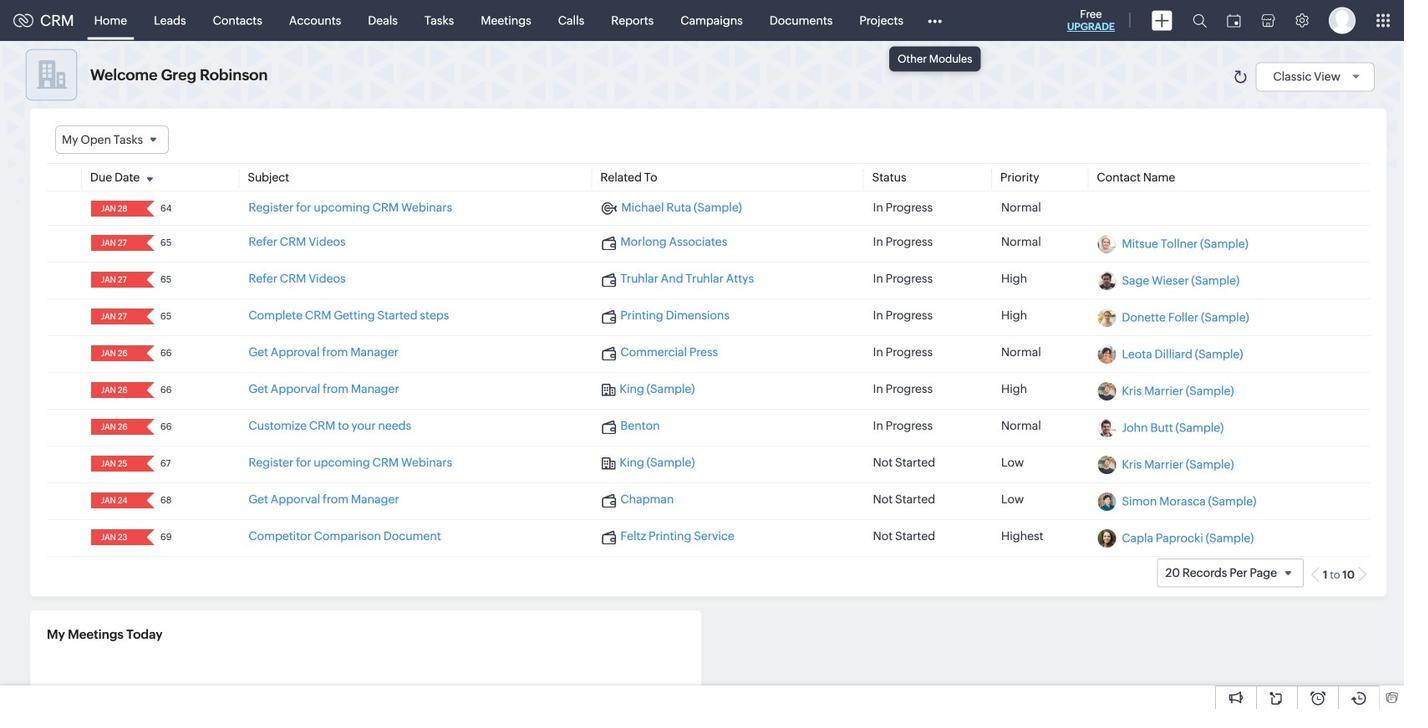Task type: describe. For each thing, give the bounding box(es) containing it.
calendar image
[[1227, 14, 1242, 27]]

profile element
[[1319, 0, 1366, 41]]

Other Modules field
[[917, 7, 953, 34]]

create menu element
[[1142, 0, 1183, 41]]



Task type: vqa. For each thing, say whether or not it's contained in the screenshot.
the search element
yes



Task type: locate. For each thing, give the bounding box(es) containing it.
search element
[[1183, 0, 1217, 41]]

profile image
[[1330, 7, 1356, 34]]

create menu image
[[1152, 10, 1173, 31]]

None field
[[55, 125, 169, 154], [96, 201, 135, 217], [96, 235, 135, 251], [96, 272, 135, 288], [96, 309, 135, 325], [96, 346, 135, 361], [96, 382, 135, 398], [96, 419, 135, 435], [96, 456, 135, 472], [96, 493, 135, 509], [96, 529, 135, 545], [55, 125, 169, 154], [96, 201, 135, 217], [96, 235, 135, 251], [96, 272, 135, 288], [96, 309, 135, 325], [96, 346, 135, 361], [96, 382, 135, 398], [96, 419, 135, 435], [96, 456, 135, 472], [96, 493, 135, 509], [96, 529, 135, 545]]

search image
[[1193, 13, 1207, 28]]

logo image
[[13, 14, 33, 27]]



